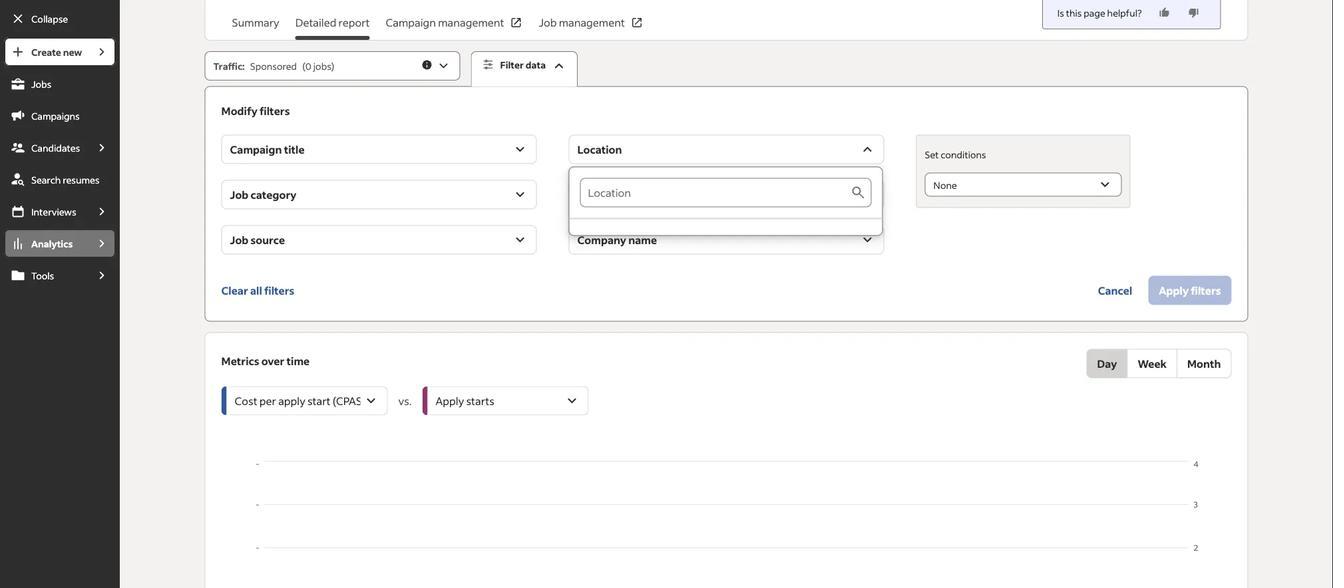 Task type: locate. For each thing, give the bounding box(es) containing it.
1 vertical spatial filters
[[264, 284, 294, 297]]

1 vertical spatial campaign
[[230, 143, 282, 156]]

2 vertical spatial job
[[230, 233, 249, 247]]

week
[[1138, 357, 1167, 371]]

report
[[339, 16, 370, 29]]

source
[[251, 233, 285, 247]]

region
[[221, 458, 1232, 588]]

1 vertical spatial job
[[230, 188, 249, 201]]

job inside popup button
[[230, 188, 249, 201]]

job management link
[[539, 15, 644, 40]]

job
[[539, 16, 557, 29], [230, 188, 249, 201], [230, 233, 249, 247]]

filters
[[260, 104, 290, 118], [264, 284, 294, 297]]

job management
[[539, 16, 625, 29]]

clear all filters
[[221, 284, 294, 297]]

campaign inside campaign management link
[[386, 16, 436, 29]]

job category
[[230, 188, 297, 201]]

filters right the modify
[[260, 104, 290, 118]]

filters right all
[[264, 284, 294, 297]]

job up data at left
[[539, 16, 557, 29]]

1 management from the left
[[438, 16, 504, 29]]

campaign inside campaign title popup button
[[230, 143, 282, 156]]

)
[[331, 60, 334, 72]]

this page is helpful image
[[1158, 6, 1171, 19]]

interviews
[[31, 206, 76, 218]]

detailed report
[[295, 16, 370, 29]]

create new
[[31, 46, 82, 58]]

is this page helpful?
[[1058, 7, 1142, 19]]

search resumes
[[31, 174, 100, 186]]

is
[[1058, 7, 1064, 19]]

job source
[[230, 233, 285, 247]]

filters inside clear all filters button
[[264, 284, 294, 297]]

collapse button
[[4, 4, 116, 33]]

job inside 'popup button'
[[230, 233, 249, 247]]

0 horizontal spatial management
[[438, 16, 504, 29]]

modify filters
[[221, 104, 290, 118]]

jobs
[[31, 78, 51, 90]]

management for campaign management
[[438, 16, 504, 29]]

vs.
[[398, 394, 412, 408]]

filter data
[[500, 59, 546, 71]]

job left source
[[230, 233, 249, 247]]

candidates
[[31, 142, 80, 154]]

1 horizontal spatial campaign
[[386, 16, 436, 29]]

company name button
[[569, 225, 884, 255]]

location
[[578, 143, 622, 156]]

job left category
[[230, 188, 249, 201]]

analytics
[[31, 238, 73, 250]]

menu bar containing create new
[[0, 37, 120, 588]]

job source button
[[221, 225, 537, 255]]

traffic: sponsored ( 0 jobs )
[[213, 60, 334, 72]]

campaign management link
[[386, 15, 523, 40]]

company
[[578, 233, 626, 247]]

campaign
[[386, 16, 436, 29], [230, 143, 282, 156]]

summary link
[[232, 15, 279, 40]]

0 vertical spatial campaign
[[386, 16, 436, 29]]

0
[[305, 60, 312, 72]]

page
[[1084, 7, 1106, 19]]

metrics over time
[[221, 354, 310, 368]]

name
[[629, 233, 657, 247]]

0 horizontal spatial campaign
[[230, 143, 282, 156]]

campaign left title
[[230, 143, 282, 156]]

jobs link
[[4, 69, 116, 99]]

candidates link
[[4, 133, 88, 162]]

this filters data based on the type of traffic a job received, not the sponsored status of the job itself. some jobs may receive both sponsored and organic traffic. combined view shows all traffic. image
[[421, 59, 433, 71]]

none
[[934, 179, 957, 191]]

sponsored
[[250, 60, 297, 72]]

filter
[[500, 59, 524, 71]]

1 horizontal spatial management
[[559, 16, 625, 29]]

0 vertical spatial job
[[539, 16, 557, 29]]

detailed
[[295, 16, 336, 29]]

campaign for campaign title
[[230, 143, 282, 156]]

new
[[63, 46, 82, 58]]

location button
[[569, 135, 884, 164]]

campaign up this filters data based on the type of traffic a job received, not the sponsored status of the job itself. some jobs may receive both sponsored and organic traffic. combined view shows all traffic. image
[[386, 16, 436, 29]]

menu bar
[[0, 37, 120, 588]]

time
[[287, 354, 310, 368]]

cancel
[[1098, 284, 1133, 297]]

data
[[526, 59, 546, 71]]

none button
[[925, 173, 1122, 197]]

helpful?
[[1107, 7, 1142, 19]]

2 management from the left
[[559, 16, 625, 29]]

over
[[261, 354, 284, 368]]

management
[[438, 16, 504, 29], [559, 16, 625, 29]]



Task type: describe. For each thing, give the bounding box(es) containing it.
0 vertical spatial filters
[[260, 104, 290, 118]]

tools
[[31, 270, 54, 282]]

this page is not helpful image
[[1187, 6, 1201, 19]]

detailed report link
[[295, 15, 370, 40]]

tools link
[[4, 261, 88, 290]]

interviews link
[[4, 197, 88, 226]]

job for job category
[[230, 188, 249, 201]]

all
[[250, 284, 262, 297]]

set conditions
[[925, 149, 986, 160]]

company name
[[578, 233, 657, 247]]

campaign title
[[230, 143, 305, 156]]

job category button
[[221, 180, 537, 209]]

job for job management
[[539, 16, 557, 29]]

search resumes link
[[4, 165, 116, 194]]

metrics
[[221, 354, 259, 368]]

campaigns link
[[4, 101, 116, 130]]

location list box
[[570, 167, 882, 235]]

resumes
[[63, 174, 100, 186]]

day
[[1097, 357, 1117, 371]]

campaigns
[[31, 110, 80, 122]]

analytics link
[[4, 229, 88, 258]]

Location field
[[580, 178, 850, 207]]

collapse
[[31, 13, 68, 25]]

traffic:
[[213, 60, 245, 72]]

clear
[[221, 284, 248, 297]]

set
[[925, 149, 939, 160]]

jobs
[[313, 60, 331, 72]]

clear all filters button
[[221, 276, 294, 305]]

modify
[[221, 104, 258, 118]]

management for job management
[[559, 16, 625, 29]]

summary
[[232, 16, 279, 29]]

search
[[31, 174, 61, 186]]

campaign title button
[[221, 135, 537, 164]]

month
[[1188, 357, 1221, 371]]

this
[[1066, 7, 1082, 19]]

campaign management
[[386, 16, 504, 29]]

(
[[302, 60, 305, 72]]

campaign for campaign management
[[386, 16, 436, 29]]

conditions
[[941, 149, 986, 160]]

cancel button
[[1088, 276, 1143, 305]]

filter data button
[[471, 51, 578, 87]]

create new link
[[4, 37, 88, 67]]

category
[[251, 188, 297, 201]]

create
[[31, 46, 61, 58]]

title
[[284, 143, 305, 156]]

job for job source
[[230, 233, 249, 247]]



Task type: vqa. For each thing, say whether or not it's contained in the screenshot.
Growth
no



